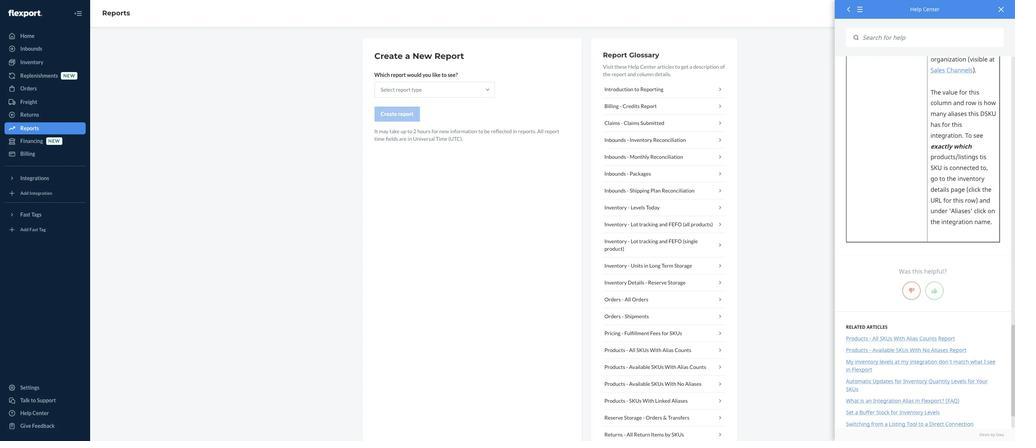 Task type: describe. For each thing, give the bounding box(es) containing it.
skus inside button
[[637, 347, 649, 354]]

all for orders - all orders
[[625, 297, 631, 303]]

talk to support
[[20, 398, 56, 404]]

up
[[401, 128, 407, 135]]

submitted
[[641, 120, 665, 126]]

levels inside button
[[631, 204, 645, 211]]

new for replenishments
[[63, 73, 75, 79]]

claims - claims submitted button
[[603, 115, 726, 132]]

report up match
[[950, 347, 967, 354]]

my inventory levels at my integration don't match what i see in flexport
[[846, 359, 996, 374]]

help inside help center link
[[20, 410, 31, 417]]

term
[[662, 263, 674, 269]]

a right from
[[885, 421, 888, 428]]

return
[[634, 432, 650, 438]]

orders - all orders
[[605, 297, 649, 303]]

1 horizontal spatial help center
[[911, 6, 940, 13]]

report up see? on the left top of the page
[[435, 51, 464, 61]]

fast tags button
[[5, 209, 86, 221]]

automatic
[[846, 378, 872, 385]]

monthly
[[630, 154, 650, 160]]

skus down transfers on the right bottom of the page
[[672, 432, 684, 438]]

products - all skus with alias counts button
[[603, 342, 726, 359]]

a left new
[[405, 51, 410, 61]]

- for orders - shipments
[[622, 313, 624, 320]]

items
[[651, 432, 664, 438]]

see?
[[448, 72, 458, 78]]

all inside it may take up to 2 hours for new information to be reflected in reports. all report time fields are in universal time (utc).
[[538, 128, 544, 135]]

to inside button
[[635, 86, 640, 92]]

column
[[637, 71, 654, 77]]

was this helpful?
[[899, 268, 948, 276]]

all for products - all skus with alias counts report
[[873, 335, 879, 342]]

inventory details - reserve storage button
[[603, 275, 726, 292]]

(all
[[683, 221, 690, 228]]

- for inbounds - packages
[[627, 171, 629, 177]]

visit these help center articles to get a description of the report and column details.
[[603, 64, 725, 77]]

units
[[631, 263, 643, 269]]

connection
[[946, 421, 974, 428]]

0 vertical spatial center
[[923, 6, 940, 13]]

flexport?
[[922, 398, 945, 405]]

inventory - levels today
[[605, 204, 660, 211]]

inbounds for inbounds - packages
[[605, 171, 626, 177]]

inventory - units in long term storage
[[605, 263, 692, 269]]

new for financing
[[48, 138, 60, 144]]

and inside visit these help center articles to get a description of the report and column details.
[[628, 71, 636, 77]]

report for select report type
[[396, 86, 411, 93]]

for inside it may take up to 2 hours for new information to be reflected in reports. all report time fields are in universal time (utc).
[[432, 128, 439, 135]]

to right like
[[442, 72, 447, 78]]

inventory details - reserve storage
[[605, 280, 686, 286]]

inventory for inventory - units in long term storage
[[605, 263, 627, 269]]

inbounds - inventory reconciliation
[[605, 137, 686, 143]]

this
[[913, 268, 923, 276]]

1 vertical spatial articles
[[867, 324, 888, 331]]

to left 2
[[408, 128, 412, 135]]

set a buffer stock for inventory levels
[[846, 409, 940, 417]]

to inside visit these help center articles to get a description of the report and column details.
[[676, 64, 680, 70]]

freight link
[[5, 96, 86, 108]]

settings link
[[5, 382, 86, 394]]

create for create a new report
[[375, 51, 403, 61]]

1 claims from the left
[[605, 120, 620, 126]]

inventory for inventory - lot tracking and fefo (single product)
[[605, 238, 627, 245]]

with for products - all skus with alias counts
[[650, 347, 662, 354]]

2
[[413, 128, 417, 135]]

with inside products - skus with linked aliases button
[[643, 398, 655, 404]]

flexport
[[852, 367, 873, 374]]

inbounds - monthly reconciliation
[[605, 154, 683, 160]]

skus inside automatic updates for inventory quantity levels for your skus
[[846, 386, 859, 393]]

orders for orders - shipments
[[605, 313, 621, 320]]

elevio by dixa
[[980, 433, 1004, 438]]

pricing - fulfillment fees for skus
[[605, 330, 682, 337]]

information
[[450, 128, 478, 135]]

tracking for (all
[[640, 221, 658, 228]]

fast inside fast tags dropdown button
[[20, 212, 30, 218]]

at
[[895, 359, 900, 366]]

- for inbounds - inventory reconciliation
[[627, 137, 629, 143]]

inventory for inventory - lot tracking and fefo (all products)
[[605, 221, 627, 228]]

no for products - available skus with no aliases
[[678, 381, 685, 388]]

reserve inside inventory details - reserve storage 'button'
[[648, 280, 667, 286]]

which report would you like to see?
[[375, 72, 458, 78]]

with for products - all skus with alias counts report
[[894, 335, 906, 342]]

- for inventory - lot tracking and fefo (all products)
[[628, 221, 630, 228]]

inventory link
[[5, 56, 86, 68]]

aliases for products - available skus with no aliases report
[[932, 347, 949, 354]]

- for inventory - units in long term storage
[[628, 263, 630, 269]]

levels inside automatic updates for inventory quantity levels for your skus
[[952, 378, 967, 385]]

add for add integration
[[20, 191, 29, 196]]

tool
[[907, 421, 918, 428]]

- for inventory - lot tracking and fefo (single product)
[[628, 238, 630, 245]]

lot for inventory - lot tracking and fefo (single product)
[[631, 238, 639, 245]]

visit
[[603, 64, 614, 70]]

and for inventory - lot tracking and fefo (single product)
[[659, 238, 668, 245]]

transfers
[[668, 415, 690, 421]]

products - available skus with alias counts
[[605, 364, 707, 371]]

in inside button
[[644, 263, 649, 269]]

articles inside visit these help center articles to get a description of the report and column details.
[[658, 64, 675, 70]]

packages
[[630, 171, 651, 177]]

what
[[846, 398, 859, 405]]

to right talk
[[31, 398, 36, 404]]

new inside it may take up to 2 hours for new information to be reflected in reports. all report time fields are in universal time (utc).
[[440, 128, 449, 135]]

inbounds - shipping plan reconciliation
[[605, 188, 695, 194]]

- for pricing - fulfillment fees for skus
[[622, 330, 624, 337]]

products - available skus with no aliases report
[[846, 347, 967, 354]]

fefo for (all
[[669, 221, 682, 228]]

no for products - available skus with no aliases report
[[923, 347, 930, 354]]

products - all skus with alias counts
[[605, 347, 692, 354]]

skus down orders - shipments button
[[670, 330, 682, 337]]

give
[[20, 423, 31, 430]]

elevio by dixa link
[[846, 433, 1004, 438]]

counts for products - all skus with alias counts
[[675, 347, 692, 354]]

tags
[[31, 212, 42, 218]]

inbounds - inventory reconciliation button
[[603, 132, 726, 149]]

- for products - all skus with alias counts
[[627, 347, 628, 354]]

counts for products - all skus with alias counts report
[[920, 335, 937, 342]]

report inside button
[[641, 103, 657, 109]]

tracking for (single
[[640, 238, 658, 245]]

help center link
[[5, 408, 86, 420]]

in left flexport?
[[916, 398, 920, 405]]

inventory for inventory details - reserve storage
[[605, 280, 627, 286]]

pricing - fulfillment fees for skus button
[[603, 325, 726, 342]]

storage inside inventory details - reserve storage 'button'
[[668, 280, 686, 286]]

match
[[954, 359, 969, 366]]

talk
[[20, 398, 30, 404]]

- for inbounds - shipping plan reconciliation
[[627, 188, 629, 194]]

- for inventory - levels today
[[628, 204, 630, 211]]

is
[[861, 398, 865, 405]]

switching
[[846, 421, 870, 428]]

products for products - all skus with alias counts
[[605, 347, 626, 354]]

all for products - all skus with alias counts
[[629, 347, 636, 354]]

- for products - available skus with no aliases report
[[870, 347, 872, 354]]

in right are
[[408, 136, 412, 142]]

get
[[681, 64, 689, 70]]

all for returns - all return items by skus
[[627, 432, 633, 438]]

inventory for inventory - levels today
[[605, 204, 627, 211]]

reserve storage - orders & transfers
[[605, 415, 690, 421]]

like
[[432, 72, 441, 78]]

1 horizontal spatial by
[[991, 433, 996, 438]]

billing for billing
[[20, 151, 35, 157]]

give feedback button
[[5, 421, 86, 433]]

report glossary
[[603, 51, 660, 59]]

products for products - available skus with alias counts
[[605, 364, 626, 371]]

0 horizontal spatial help center
[[20, 410, 49, 417]]

it
[[375, 128, 378, 135]]

- inside reserve storage - orders & transfers button
[[643, 415, 645, 421]]

- for products - available skus with no aliases
[[627, 381, 628, 388]]

report inside it may take up to 2 hours for new information to be reflected in reports. all report time fields are in universal time (utc).
[[545, 128, 560, 135]]

create for create report
[[381, 111, 397, 117]]

inventory - levels today button
[[603, 200, 726, 216]]

replenishments
[[20, 73, 58, 79]]

pricing
[[605, 330, 621, 337]]

billing for billing - credits report
[[605, 103, 619, 109]]

description
[[694, 64, 720, 70]]

was
[[899, 268, 911, 276]]

aliases for products - available skus with no aliases
[[686, 381, 702, 388]]

for left your
[[968, 378, 975, 385]]

products - skus with linked aliases
[[605, 398, 688, 404]]

products - available skus with no aliases button
[[603, 376, 726, 393]]

report up don't
[[939, 335, 955, 342]]

- for products - available skus with alias counts
[[627, 364, 628, 371]]

products - available skus with no aliases
[[605, 381, 702, 388]]

inventory inside automatic updates for inventory quantity levels for your skus
[[904, 378, 928, 385]]

today
[[646, 204, 660, 211]]

center inside visit these help center articles to get a description of the report and column details.
[[640, 64, 657, 70]]

a inside visit these help center articles to get a description of the report and column details.
[[690, 64, 693, 70]]

take
[[390, 128, 400, 135]]

billing link
[[5, 148, 86, 160]]

inbounds link
[[5, 43, 86, 55]]

1 horizontal spatial integration
[[874, 398, 902, 405]]

reserve inside reserve storage - orders & transfers button
[[605, 415, 623, 421]]



Task type: vqa. For each thing, say whether or not it's contained in the screenshot.
bottommost the "Inventory"
no



Task type: locate. For each thing, give the bounding box(es) containing it.
- left shipments
[[622, 313, 624, 320]]

direct
[[930, 421, 945, 428]]

0 horizontal spatial help
[[20, 410, 31, 417]]

storage inside inventory - units in long term storage button
[[675, 263, 692, 269]]

products - all skus with alias counts report
[[846, 335, 955, 342]]

in inside my inventory levels at my integration don't match what i see in flexport
[[846, 367, 851, 374]]

2 claims from the left
[[624, 120, 640, 126]]

reporting
[[641, 86, 664, 92]]

billing - credits report button
[[603, 98, 726, 115]]

with up integration
[[910, 347, 922, 354]]

my
[[846, 359, 854, 366]]

1 horizontal spatial reserve
[[648, 280, 667, 286]]

- for claims - claims submitted
[[621, 120, 623, 126]]

report left the type
[[396, 86, 411, 93]]

center down talk to support
[[33, 410, 49, 417]]

products - available skus with alias counts button
[[603, 359, 726, 376]]

- inside 'inbounds - monthly reconciliation' button
[[627, 154, 629, 160]]

1 fefo from the top
[[669, 221, 682, 228]]

in
[[513, 128, 517, 135], [408, 136, 412, 142], [644, 263, 649, 269], [846, 367, 851, 374], [916, 398, 920, 405]]

set
[[846, 409, 854, 417]]

reconciliation inside the inbounds - shipping plan reconciliation button
[[662, 188, 695, 194]]

2 vertical spatial center
[[33, 410, 49, 417]]

1 horizontal spatial center
[[640, 64, 657, 70]]

for right updates
[[895, 378, 902, 385]]

1 vertical spatial aliases
[[686, 381, 702, 388]]

alias for products - available skus with alias counts
[[678, 364, 689, 371]]

add fast tag
[[20, 227, 46, 233]]

by right the items
[[665, 432, 671, 438]]

levels left 'today'
[[631, 204, 645, 211]]

tracking
[[640, 221, 658, 228], [640, 238, 658, 245]]

inbounds - monthly reconciliation button
[[603, 149, 726, 166]]

- inside pricing - fulfillment fees for skus button
[[622, 330, 624, 337]]

- down inventory - levels today at the top right of page
[[628, 221, 630, 228]]

with inside products - available skus with alias counts button
[[665, 364, 677, 371]]

0 vertical spatial no
[[923, 347, 930, 354]]

fefo inside inventory - lot tracking and fefo (single product)
[[669, 238, 682, 245]]

0 horizontal spatial reserve
[[605, 415, 623, 421]]

2 lot from the top
[[631, 238, 639, 245]]

2 vertical spatial and
[[659, 238, 668, 245]]

fast
[[20, 212, 30, 218], [30, 227, 38, 233]]

1 vertical spatial counts
[[675, 347, 692, 354]]

with for products - available skus with no aliases report
[[910, 347, 922, 354]]

returns - all return items by skus button
[[603, 427, 726, 442]]

levels
[[880, 359, 894, 366]]

orders for orders - all orders
[[605, 297, 621, 303]]

help center up 'search' search box
[[911, 6, 940, 13]]

skus up reserve storage - orders & transfers
[[629, 398, 642, 404]]

a right set
[[856, 409, 859, 417]]

inventory up orders - all orders
[[605, 280, 627, 286]]

alias inside button
[[663, 347, 674, 354]]

0 horizontal spatial claims
[[605, 120, 620, 126]]

with for products - available skus with alias counts
[[665, 364, 677, 371]]

all up orders - shipments
[[625, 297, 631, 303]]

1 vertical spatial help center
[[20, 410, 49, 417]]

credits
[[623, 103, 640, 109]]

inbounds for inbounds - inventory reconciliation
[[605, 137, 626, 143]]

claims down billing - credits report
[[605, 120, 620, 126]]

inventory up the tool
[[900, 409, 924, 417]]

counts
[[920, 335, 937, 342], [675, 347, 692, 354], [690, 364, 707, 371]]

orders - shipments button
[[603, 309, 726, 325]]

- inside "billing - credits report" button
[[620, 103, 622, 109]]

- inside orders - shipments button
[[622, 313, 624, 320]]

0 vertical spatial help
[[911, 6, 922, 13]]

inbounds - shipping plan reconciliation button
[[603, 183, 726, 200]]

0 vertical spatial help center
[[911, 6, 940, 13]]

all
[[538, 128, 544, 135], [625, 297, 631, 303], [873, 335, 879, 342], [629, 347, 636, 354], [627, 432, 633, 438]]

storage inside reserve storage - orders & transfers button
[[624, 415, 642, 421]]

help inside visit these help center articles to get a description of the report and column details.
[[628, 64, 639, 70]]

products inside button
[[605, 347, 626, 354]]

for right the stock at the right of page
[[891, 409, 899, 417]]

1 horizontal spatial new
[[63, 73, 75, 79]]

returns inside button
[[605, 432, 623, 438]]

0 vertical spatial counts
[[920, 335, 937, 342]]

- inside products - all skus with alias counts button
[[627, 347, 628, 354]]

hours
[[418, 128, 431, 135]]

- left credits
[[620, 103, 622, 109]]

0 vertical spatial and
[[628, 71, 636, 77]]

lot inside inventory - lot tracking and fefo (single product)
[[631, 238, 639, 245]]

2 horizontal spatial levels
[[952, 378, 967, 385]]

0 vertical spatial reports link
[[102, 9, 130, 17]]

and inside inventory - lot tracking and fefo (single product)
[[659, 238, 668, 245]]

in left long
[[644, 263, 649, 269]]

1 vertical spatial help
[[628, 64, 639, 70]]

billing - credits report
[[605, 103, 657, 109]]

inventory - units in long term storage button
[[603, 258, 726, 275]]

1 horizontal spatial levels
[[925, 409, 940, 417]]

0 horizontal spatial reports
[[20, 125, 39, 132]]

products)
[[691, 221, 713, 228]]

2 vertical spatial levels
[[925, 409, 940, 417]]

returns down freight
[[20, 112, 39, 118]]

and down inventory - levels today button at the top right of the page
[[659, 221, 668, 228]]

- inside products - skus with linked aliases button
[[627, 398, 628, 404]]

orders up pricing
[[605, 313, 621, 320]]

returns link
[[5, 109, 86, 121]]

inventory inside inventory - levels today button
[[605, 204, 627, 211]]

0 horizontal spatial levels
[[631, 204, 645, 211]]

aliases right the linked
[[672, 398, 688, 404]]

inventory for inventory
[[20, 59, 43, 65]]

products for products - skus with linked aliases
[[605, 398, 626, 404]]

available for products - available skus with alias counts
[[629, 364, 651, 371]]

report up these
[[603, 51, 628, 59]]

report inside visit these help center articles to get a description of the report and column details.
[[612, 71, 627, 77]]

and for inventory - lot tracking and fefo (all products)
[[659, 221, 668, 228]]

- left packages
[[627, 171, 629, 177]]

in left reports.
[[513, 128, 517, 135]]

1 vertical spatial tracking
[[640, 238, 658, 245]]

- for products - skus with linked aliases
[[627, 398, 628, 404]]

integrations button
[[5, 173, 86, 185]]

create report button
[[375, 107, 420, 122]]

new
[[413, 51, 432, 61]]

alias down automatic updates for inventory quantity levels for your skus
[[903, 398, 914, 405]]

0 horizontal spatial billing
[[20, 151, 35, 157]]

listing
[[889, 421, 906, 428]]

fields
[[386, 136, 398, 142]]

0 horizontal spatial returns
[[20, 112, 39, 118]]

no down products - available skus with alias counts button
[[678, 381, 685, 388]]

2 vertical spatial new
[[48, 138, 60, 144]]

1 horizontal spatial reports
[[102, 9, 130, 17]]

- inside returns - all return items by skus button
[[624, 432, 626, 438]]

- for returns - all return items by skus
[[624, 432, 626, 438]]

quantity
[[929, 378, 950, 385]]

0 vertical spatial fefo
[[669, 221, 682, 228]]

2 vertical spatial aliases
[[672, 398, 688, 404]]

returns - all return items by skus
[[605, 432, 684, 438]]

from
[[872, 421, 884, 428]]

inventory down product)
[[605, 263, 627, 269]]

all inside button
[[629, 347, 636, 354]]

shipping
[[630, 188, 650, 194]]

products for products - all skus with alias counts report
[[846, 335, 868, 342]]

levels down flexport?
[[925, 409, 940, 417]]

lot up units
[[631, 238, 639, 245]]

skus down "products - available skus with alias counts"
[[652, 381, 664, 388]]

1 vertical spatial billing
[[20, 151, 35, 157]]

0 vertical spatial reports
[[102, 9, 130, 17]]

don't
[[939, 359, 953, 366]]

would
[[407, 72, 422, 78]]

reconciliation down inbounds - packages button
[[662, 188, 695, 194]]

reconciliation down inbounds - inventory reconciliation button
[[651, 154, 683, 160]]

- inside inventory details - reserve storage 'button'
[[646, 280, 647, 286]]

add
[[20, 191, 29, 196], [20, 227, 29, 233]]

flexport logo image
[[8, 10, 42, 17]]

fulfillment
[[625, 330, 649, 337]]

articles right related
[[867, 324, 888, 331]]

alias down products - all skus with alias counts button
[[678, 364, 689, 371]]

help center up give feedback
[[20, 410, 49, 417]]

products for products - available skus with no aliases
[[605, 381, 626, 388]]

time
[[375, 136, 385, 142]]

to left the be
[[479, 128, 483, 135]]

elevio
[[980, 433, 990, 438]]

billing inside button
[[605, 103, 619, 109]]

2 vertical spatial help
[[20, 410, 31, 417]]

inventory inside inventory details - reserve storage 'button'
[[605, 280, 627, 286]]

2 vertical spatial storage
[[624, 415, 642, 421]]

0 vertical spatial reserve
[[648, 280, 667, 286]]

fefo left (single at the right
[[669, 238, 682, 245]]

reconciliation for inbounds - inventory reconciliation
[[654, 137, 686, 143]]

reconciliation inside inbounds - inventory reconciliation button
[[654, 137, 686, 143]]

orders
[[20, 85, 37, 92], [605, 297, 621, 303], [632, 297, 649, 303], [605, 313, 621, 320], [646, 415, 663, 421]]

0 vertical spatial fast
[[20, 212, 30, 218]]

2 tracking from the top
[[640, 238, 658, 245]]

tracking inside inventory - lot tracking and fefo (single product)
[[640, 238, 658, 245]]

with up products - available skus with no aliases report
[[894, 335, 906, 342]]

tracking down 'today'
[[640, 221, 658, 228]]

orders up shipments
[[632, 297, 649, 303]]

inbounds for inbounds
[[20, 45, 42, 52]]

- inside inbounds - inventory reconciliation button
[[627, 137, 629, 143]]

- down related articles at the right of page
[[870, 335, 872, 342]]

alias for products - all skus with alias counts report
[[907, 335, 919, 342]]

0 horizontal spatial new
[[48, 138, 60, 144]]

lot
[[631, 221, 639, 228], [631, 238, 639, 245]]

report up up
[[398, 111, 414, 117]]

- inside inventory - lot tracking and fefo (single product)
[[628, 238, 630, 245]]

- inside orders - all orders button
[[622, 297, 624, 303]]

glossary
[[629, 51, 660, 59]]

0 horizontal spatial center
[[33, 410, 49, 417]]

inventory - lot tracking and fefo (single product) button
[[603, 233, 726, 258]]

2 vertical spatial counts
[[690, 364, 707, 371]]

1 vertical spatial create
[[381, 111, 397, 117]]

0 horizontal spatial no
[[678, 381, 685, 388]]

stock
[[877, 409, 890, 417]]

0 vertical spatial create
[[375, 51, 403, 61]]

2 horizontal spatial help
[[911, 6, 922, 13]]

skus down "products - all skus with alias counts report"
[[896, 347, 909, 354]]

2 horizontal spatial center
[[923, 6, 940, 13]]

1 vertical spatial reports
[[20, 125, 39, 132]]

inventory inside 'inventory - lot tracking and fefo (all products)' button
[[605, 221, 627, 228]]

help up 'search' search box
[[911, 6, 922, 13]]

1 vertical spatial and
[[659, 221, 668, 228]]

introduction to reporting button
[[603, 81, 726, 98]]

1 vertical spatial integration
[[874, 398, 902, 405]]

all down related articles at the right of page
[[873, 335, 879, 342]]

0 vertical spatial billing
[[605, 103, 619, 109]]

alias inside button
[[678, 364, 689, 371]]

reserve down long
[[648, 280, 667, 286]]

create up which
[[375, 51, 403, 61]]

all right reports.
[[538, 128, 544, 135]]

1 vertical spatial returns
[[605, 432, 623, 438]]

1 vertical spatial reconciliation
[[651, 154, 683, 160]]

and
[[628, 71, 636, 77], [659, 221, 668, 228], [659, 238, 668, 245]]

help up give
[[20, 410, 31, 417]]

products for products - available skus with no aliases report
[[846, 347, 868, 354]]

reconciliation
[[654, 137, 686, 143], [651, 154, 683, 160], [662, 188, 695, 194]]

0 vertical spatial articles
[[658, 64, 675, 70]]

skus down related articles at the right of page
[[880, 335, 893, 342]]

(utc).
[[449, 136, 463, 142]]

inventory inside inbounds - inventory reconciliation button
[[630, 137, 653, 143]]

counts for products - available skus with alias counts
[[690, 364, 707, 371]]

0 horizontal spatial by
[[665, 432, 671, 438]]

report right reports.
[[545, 128, 560, 135]]

report for create report
[[398, 111, 414, 117]]

- for orders - all orders
[[622, 297, 624, 303]]

inbounds down claims - claims submitted
[[605, 137, 626, 143]]

-
[[620, 103, 622, 109], [621, 120, 623, 126], [627, 137, 629, 143], [627, 154, 629, 160], [627, 171, 629, 177], [627, 188, 629, 194], [628, 204, 630, 211], [628, 221, 630, 228], [628, 238, 630, 245], [628, 263, 630, 269], [646, 280, 647, 286], [622, 297, 624, 303], [622, 313, 624, 320], [622, 330, 624, 337], [870, 335, 872, 342], [870, 347, 872, 354], [627, 347, 628, 354], [627, 364, 628, 371], [627, 381, 628, 388], [627, 398, 628, 404], [643, 415, 645, 421], [624, 432, 626, 438]]

home
[[20, 33, 35, 39]]

new up orders link
[[63, 73, 75, 79]]

aliases inside 'products - available skus with no aliases' button
[[686, 381, 702, 388]]

1 horizontal spatial returns
[[605, 432, 623, 438]]

inbounds down inbounds - packages
[[605, 188, 626, 194]]

long
[[650, 263, 661, 269]]

report down reporting
[[641, 103, 657, 109]]

talk to support link
[[5, 395, 86, 407]]

aliases inside products - skus with linked aliases button
[[672, 398, 688, 404]]

add down integrations
[[20, 191, 29, 196]]

Search search field
[[859, 28, 1004, 47]]

reconciliation inside 'inbounds - monthly reconciliation' button
[[651, 154, 683, 160]]

related
[[846, 324, 866, 331]]

it may take up to 2 hours for new information to be reflected in reports. all report time fields are in universal time (utc).
[[375, 128, 560, 142]]

no inside 'products - available skus with no aliases' button
[[678, 381, 685, 388]]

available for products - available skus with no aliases
[[629, 381, 651, 388]]

add integration link
[[5, 188, 86, 200]]

help down report glossary
[[628, 64, 639, 70]]

orders inside reserve storage - orders & transfers button
[[646, 415, 663, 421]]

inventory up monthly on the top right of page
[[630, 137, 653, 143]]

inventory inside inventory - lot tracking and fefo (single product)
[[605, 238, 627, 245]]

orders inside orders - shipments button
[[605, 313, 621, 320]]

alias up products - available skus with no aliases report
[[907, 335, 919, 342]]

with inside products - all skus with alias counts button
[[650, 347, 662, 354]]

add for add fast tag
[[20, 227, 29, 233]]

the
[[603, 71, 611, 77]]

1 vertical spatial levels
[[952, 378, 967, 385]]

introduction to reporting
[[605, 86, 664, 92]]

counts inside button
[[675, 347, 692, 354]]

returns
[[20, 112, 39, 118], [605, 432, 623, 438]]

a right get at the top right
[[690, 64, 693, 70]]

0 vertical spatial aliases
[[932, 347, 949, 354]]

0 vertical spatial storage
[[675, 263, 692, 269]]

tracking down inventory - lot tracking and fefo (all products)
[[640, 238, 658, 245]]

fefo for (single
[[669, 238, 682, 245]]

aliases up don't
[[932, 347, 949, 354]]

lot for inventory - lot tracking and fefo (all products)
[[631, 221, 639, 228]]

report down these
[[612, 71, 627, 77]]

- for inbounds - monthly reconciliation
[[627, 154, 629, 160]]

related articles
[[846, 324, 888, 331]]

2 vertical spatial reconciliation
[[662, 188, 695, 194]]

claims
[[605, 120, 620, 126], [624, 120, 640, 126]]

- down claims - claims submitted
[[627, 137, 629, 143]]

1 horizontal spatial articles
[[867, 324, 888, 331]]

0 vertical spatial available
[[873, 347, 895, 354]]

1 horizontal spatial help
[[628, 64, 639, 70]]

0 vertical spatial tracking
[[640, 221, 658, 228]]

report for which report would you like to see?
[[391, 72, 406, 78]]

inbounds for inbounds - shipping plan reconciliation
[[605, 188, 626, 194]]

inventory up replenishments
[[20, 59, 43, 65]]

inventory
[[855, 359, 879, 366]]

1 vertical spatial fast
[[30, 227, 38, 233]]

reconciliation for inbounds - monthly reconciliation
[[651, 154, 683, 160]]

available for products - available skus with no aliases report
[[873, 347, 895, 354]]

1 vertical spatial storage
[[668, 280, 686, 286]]

orders up orders - shipments
[[605, 297, 621, 303]]

inventory down my inventory levels at my integration don't match what i see in flexport
[[904, 378, 928, 385]]

with inside 'products - available skus with no aliases' button
[[665, 381, 677, 388]]

give feedback
[[20, 423, 55, 430]]

2 horizontal spatial new
[[440, 128, 449, 135]]

1 vertical spatial fefo
[[669, 238, 682, 245]]

skus up products - available skus with no aliases
[[652, 364, 664, 371]]

you
[[423, 72, 431, 78]]

with left the linked
[[643, 398, 655, 404]]

center up 'search' search box
[[923, 6, 940, 13]]

available up levels
[[873, 347, 895, 354]]

with for products - available skus with no aliases
[[665, 381, 677, 388]]

reports
[[102, 9, 130, 17], [20, 125, 39, 132]]

- left return
[[624, 432, 626, 438]]

report inside button
[[398, 111, 414, 117]]

0 vertical spatial returns
[[20, 112, 39, 118]]

settings
[[20, 385, 39, 391]]

for inside button
[[662, 330, 669, 337]]

orders left "&" on the bottom right
[[646, 415, 663, 421]]

details.
[[655, 71, 672, 77]]

0 horizontal spatial reports link
[[5, 123, 86, 135]]

integration up the stock at the right of page
[[874, 398, 902, 405]]

- up inventory - units in long term storage
[[628, 238, 630, 245]]

updates
[[873, 378, 894, 385]]

orders inside orders link
[[20, 85, 37, 92]]

- for billing - credits report
[[620, 103, 622, 109]]

fast inside add fast tag link
[[30, 227, 38, 233]]

1 horizontal spatial claims
[[624, 120, 640, 126]]

claims down credits
[[624, 120, 640, 126]]

see
[[988, 359, 996, 366]]

- left units
[[628, 263, 630, 269]]

1 vertical spatial reserve
[[605, 415, 623, 421]]

- up orders - shipments
[[622, 297, 624, 303]]

1 vertical spatial center
[[640, 64, 657, 70]]

0 horizontal spatial integration
[[30, 191, 52, 196]]

1 tracking from the top
[[640, 221, 658, 228]]

0 vertical spatial new
[[63, 73, 75, 79]]

inventory down inventory - levels today at the top right of page
[[605, 221, 627, 228]]

1 vertical spatial no
[[678, 381, 685, 388]]

orders up freight
[[20, 85, 37, 92]]

inbounds for inbounds - monthly reconciliation
[[605, 154, 626, 160]]

- inside products - available skus with alias counts button
[[627, 364, 628, 371]]

new up time
[[440, 128, 449, 135]]

0 vertical spatial lot
[[631, 221, 639, 228]]

reports link
[[102, 9, 130, 17], [5, 123, 86, 135]]

claims - claims submitted
[[605, 120, 665, 126]]

orders for orders
[[20, 85, 37, 92]]

- up products - skus with linked aliases
[[627, 381, 628, 388]]

orders - shipments
[[605, 313, 649, 320]]

fees
[[650, 330, 661, 337]]

a left direct on the bottom right of the page
[[925, 421, 928, 428]]

shipments
[[625, 313, 649, 320]]

1 vertical spatial new
[[440, 128, 449, 135]]

- inside inbounds - packages button
[[627, 171, 629, 177]]

- left 'today'
[[628, 204, 630, 211]]

storage up return
[[624, 415, 642, 421]]

- inside inventory - levels today button
[[628, 204, 630, 211]]

1 horizontal spatial reports link
[[102, 9, 130, 17]]

- inside 'inventory - lot tracking and fefo (all products)' button
[[628, 221, 630, 228]]

2 vertical spatial available
[[629, 381, 651, 388]]

no up integration
[[923, 347, 930, 354]]

inventory inside inventory link
[[20, 59, 43, 65]]

to right the tool
[[919, 421, 924, 428]]

counts inside button
[[690, 364, 707, 371]]

1 vertical spatial lot
[[631, 238, 639, 245]]

0 vertical spatial add
[[20, 191, 29, 196]]

available down products - all skus with alias counts
[[629, 364, 651, 371]]

create inside button
[[381, 111, 397, 117]]

skus down pricing - fulfillment fees for skus
[[637, 347, 649, 354]]

by inside button
[[665, 432, 671, 438]]

- right details
[[646, 280, 647, 286]]

1 add from the top
[[20, 191, 29, 196]]

inventory - lot tracking and fefo (all products) button
[[603, 216, 726, 233]]

1 lot from the top
[[631, 221, 639, 228]]

0 horizontal spatial articles
[[658, 64, 675, 70]]

1 horizontal spatial no
[[923, 347, 930, 354]]

billing down the financing
[[20, 151, 35, 157]]

returns for returns
[[20, 112, 39, 118]]

center up column
[[640, 64, 657, 70]]

aliases down products - available skus with alias counts button
[[686, 381, 702, 388]]

1 vertical spatial add
[[20, 227, 29, 233]]

introduction
[[605, 86, 634, 92]]

0 vertical spatial levels
[[631, 204, 645, 211]]

- inside inventory - units in long term storage button
[[628, 263, 630, 269]]

reflected
[[491, 128, 512, 135]]

2 add from the top
[[20, 227, 29, 233]]

1 vertical spatial available
[[629, 364, 651, 371]]

center
[[923, 6, 940, 13], [640, 64, 657, 70], [33, 410, 49, 417]]

these
[[615, 64, 627, 70]]

- inside the inbounds - shipping plan reconciliation button
[[627, 188, 629, 194]]

- for products - all skus with alias counts report
[[870, 335, 872, 342]]

fefo
[[669, 221, 682, 228], [669, 238, 682, 245]]

reserve
[[648, 280, 667, 286], [605, 415, 623, 421]]

what is an integration alias in flexport? (faq)
[[846, 398, 960, 405]]

(single
[[683, 238, 698, 245]]

2 fefo from the top
[[669, 238, 682, 245]]

close navigation image
[[74, 9, 83, 18]]

my
[[901, 359, 909, 366]]

- up reserve storage - orders & transfers
[[627, 398, 628, 404]]

- inside 'products - available skus with no aliases' button
[[627, 381, 628, 388]]

alias for products - all skus with alias counts
[[663, 347, 674, 354]]

- down fulfillment
[[627, 347, 628, 354]]

returns for returns - all return items by skus
[[605, 432, 623, 438]]

0 vertical spatial reconciliation
[[654, 137, 686, 143]]

- inside claims - claims submitted button
[[621, 120, 623, 126]]

inventory inside inventory - units in long term storage button
[[605, 263, 627, 269]]

0 vertical spatial integration
[[30, 191, 52, 196]]

1 vertical spatial reports link
[[5, 123, 86, 135]]

1 horizontal spatial billing
[[605, 103, 619, 109]]



